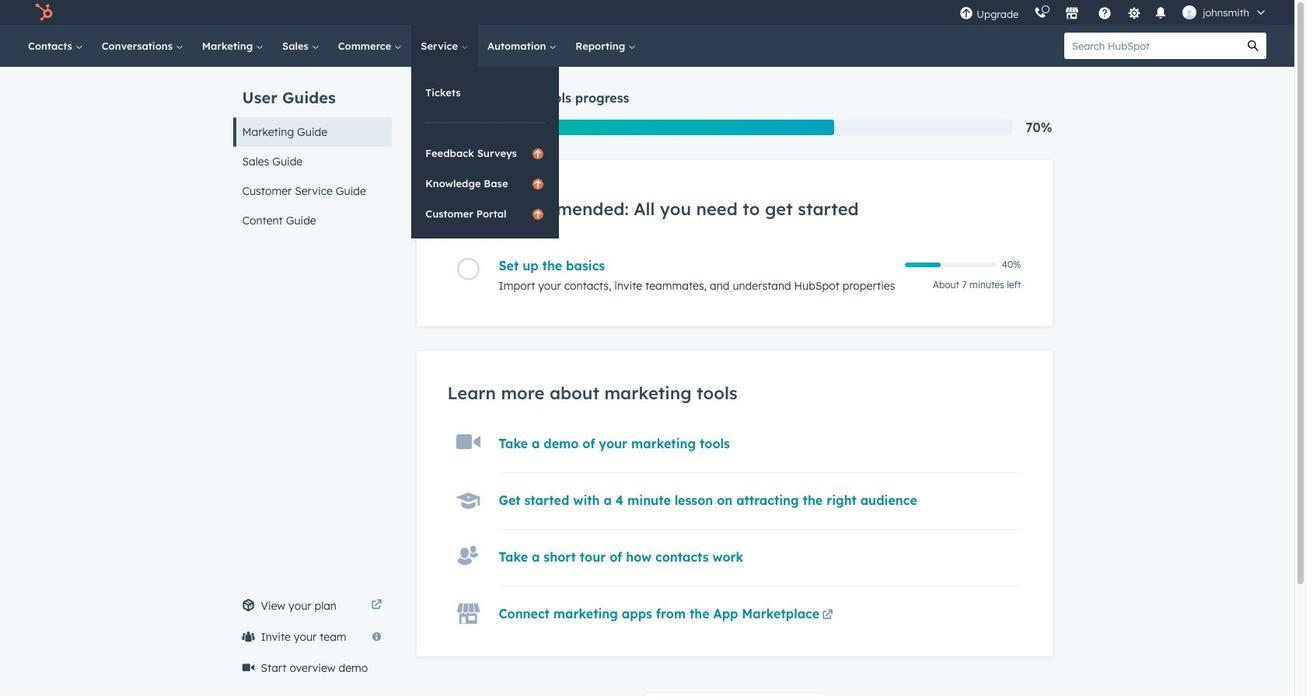 Task type: describe. For each thing, give the bounding box(es) containing it.
john smith image
[[1183, 5, 1197, 19]]

marketplaces image
[[1065, 7, 1079, 21]]



Task type: vqa. For each thing, say whether or not it's contained in the screenshot.
Search HubSpot search box
yes



Task type: locate. For each thing, give the bounding box(es) containing it.
link opens in a new window image
[[371, 600, 382, 612]]

user guides element
[[233, 67, 391, 236]]

link opens in a new window image
[[371, 597, 382, 616], [822, 607, 833, 626], [822, 610, 833, 622]]

service menu
[[412, 67, 559, 239]]

[object object] complete progress bar
[[905, 263, 941, 268]]

Search HubSpot search field
[[1064, 33, 1240, 59]]

menu
[[952, 0, 1276, 25]]

progress bar
[[416, 120, 834, 135]]



